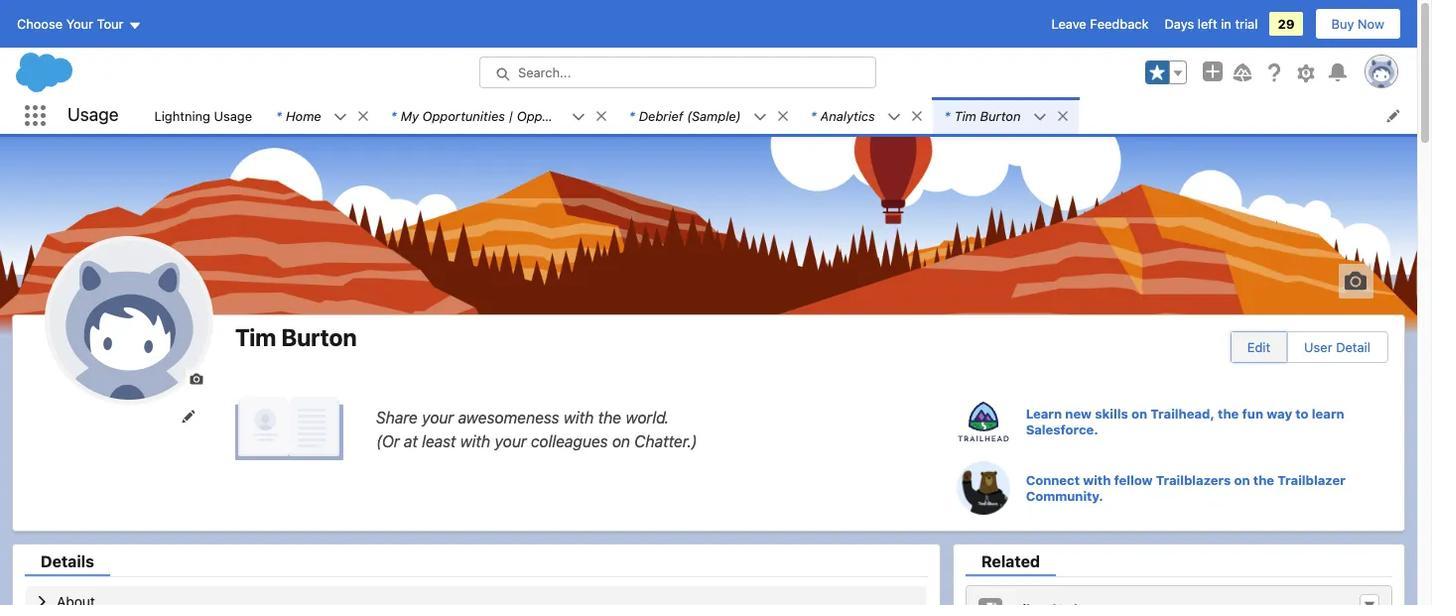 Task type: describe. For each thing, give the bounding box(es) containing it.
learn
[[1026, 406, 1062, 422]]

leave feedback link
[[1051, 16, 1149, 32]]

2 opportunities from the left
[[517, 108, 600, 124]]

edit about me image
[[235, 397, 344, 461]]

related
[[981, 553, 1040, 571]]

burton inside list item
[[980, 108, 1021, 124]]

* debrief (sample)
[[629, 108, 741, 124]]

0 horizontal spatial your
[[422, 408, 454, 426]]

* my opportunities | opportunities
[[391, 108, 600, 124]]

text default image for my opportunities | opportunities
[[594, 109, 608, 123]]

leave feedback
[[1051, 16, 1149, 32]]

share
[[376, 408, 418, 426]]

learn new skills on trailhead, the fun way to learn salesforce.
[[1026, 406, 1344, 438]]

lightning usage
[[154, 108, 252, 124]]

choose your tour button
[[16, 8, 142, 40]]

* for * my opportunities | opportunities
[[391, 108, 397, 124]]

tour
[[97, 16, 124, 32]]

awesomeness
[[458, 408, 559, 426]]

* analytics
[[810, 108, 875, 124]]

trailhead,
[[1151, 406, 1215, 422]]

analytics
[[820, 108, 875, 124]]

0 horizontal spatial usage
[[67, 104, 119, 125]]

* for * analytics
[[810, 108, 816, 124]]

buy now
[[1331, 16, 1384, 32]]

on inside 'share your awesomeness with the world. (or at least with your colleagues on chatter.)'
[[612, 432, 630, 450]]

my
[[401, 108, 419, 124]]

1 vertical spatial with
[[460, 432, 490, 450]]

choose
[[17, 16, 63, 32]]

lightning
[[154, 108, 210, 124]]

details
[[41, 553, 94, 571]]

connect with fellow trailblazers on the trailblazer community. link
[[956, 460, 1404, 515]]

to
[[1295, 406, 1309, 422]]

user
[[1304, 339, 1332, 355]]

days
[[1165, 16, 1194, 32]]

0 vertical spatial with
[[564, 408, 594, 426]]

* home
[[276, 108, 321, 124]]

share your awesomeness with the world. (or at least with your colleagues on chatter.)
[[376, 408, 697, 450]]

user detail button
[[1288, 332, 1386, 362]]

4 list item from the left
[[799, 97, 932, 134]]

chatter.)
[[634, 432, 697, 450]]

trial
[[1235, 16, 1258, 32]]

edit
[[1247, 339, 1270, 355]]

buy
[[1331, 16, 1354, 32]]

now
[[1358, 16, 1384, 32]]

buy now button
[[1314, 8, 1401, 40]]

colleagues
[[531, 432, 608, 450]]

details link
[[25, 553, 110, 577]]

(sample)
[[687, 108, 741, 124]]

edit button
[[1231, 332, 1286, 362]]

user detail
[[1304, 339, 1370, 355]]

3 list item from the left
[[617, 97, 799, 134]]

learn
[[1312, 406, 1344, 422]]

the inside 'share your awesomeness with the world. (or at least with your colleagues on chatter.)'
[[598, 408, 621, 426]]

related link
[[966, 553, 1056, 577]]

salesforce.
[[1026, 422, 1098, 438]]

community.
[[1026, 488, 1103, 504]]

search... button
[[479, 57, 876, 88]]

skills
[[1095, 406, 1128, 422]]

on inside 'learn new skills on trailhead, the fun way to learn salesforce.'
[[1131, 406, 1147, 422]]



Task type: locate. For each thing, give the bounding box(es) containing it.
tim
[[954, 108, 976, 124], [235, 324, 276, 351]]

world.
[[626, 408, 669, 426]]

1 horizontal spatial the
[[1218, 406, 1239, 422]]

way
[[1267, 406, 1292, 422]]

trailblazers
[[1156, 472, 1231, 488]]

leave
[[1051, 16, 1086, 32]]

(or
[[376, 432, 400, 450]]

list containing lightning usage
[[142, 97, 1417, 134]]

5 list item from the left
[[932, 97, 1078, 134]]

text default image
[[356, 109, 370, 123], [594, 109, 608, 123], [1055, 109, 1069, 123], [753, 110, 767, 124], [1033, 110, 1046, 124]]

1 horizontal spatial opportunities
[[517, 108, 600, 124]]

list item
[[264, 97, 379, 134], [379, 97, 617, 134], [617, 97, 799, 134], [799, 97, 932, 134], [932, 97, 1078, 134]]

your up least
[[422, 408, 454, 426]]

usage right lightning
[[214, 108, 252, 124]]

text default image for tim burton
[[1055, 109, 1069, 123]]

0 horizontal spatial with
[[460, 432, 490, 450]]

2 vertical spatial on
[[1234, 472, 1250, 488]]

on inside connect with fellow trailblazers on the trailblazer community.
[[1234, 472, 1250, 488]]

fellow
[[1114, 472, 1153, 488]]

text default image
[[776, 109, 790, 123], [910, 109, 924, 123], [887, 110, 901, 124], [1363, 599, 1376, 605]]

tim burton
[[235, 324, 357, 351]]

* tim burton
[[944, 108, 1021, 124]]

1 vertical spatial on
[[612, 432, 630, 450]]

new
[[1065, 406, 1092, 422]]

the left fun
[[1218, 406, 1239, 422]]

the
[[1218, 406, 1239, 422], [598, 408, 621, 426], [1253, 472, 1274, 488]]

detail
[[1336, 339, 1370, 355]]

debrief
[[639, 108, 683, 124]]

connect with fellow trailblazers on the trailblazer community.
[[1026, 472, 1345, 504]]

2 horizontal spatial with
[[1083, 472, 1111, 488]]

usage
[[67, 104, 119, 125], [214, 108, 252, 124]]

usage left lightning
[[67, 104, 119, 125]]

days left in trial
[[1165, 16, 1258, 32]]

feedback
[[1090, 16, 1149, 32]]

1 vertical spatial tim
[[235, 324, 276, 351]]

least
[[422, 432, 456, 450]]

the left world. at the bottom left of page
[[598, 408, 621, 426]]

choose your tour
[[17, 16, 124, 32]]

trailblazer
[[1278, 472, 1345, 488]]

in
[[1221, 16, 1231, 32]]

with
[[564, 408, 594, 426], [460, 432, 490, 450], [1083, 472, 1111, 488]]

1 vertical spatial your
[[495, 432, 527, 450]]

1 horizontal spatial burton
[[980, 108, 1021, 124]]

29
[[1278, 16, 1295, 32]]

0 horizontal spatial tim
[[235, 324, 276, 351]]

4 * from the left
[[810, 108, 816, 124]]

5 * from the left
[[944, 108, 950, 124]]

3 * from the left
[[629, 108, 635, 124]]

with right least
[[460, 432, 490, 450]]

2 * from the left
[[391, 108, 397, 124]]

the for way
[[1218, 406, 1239, 422]]

1 horizontal spatial on
[[1131, 406, 1147, 422]]

0 vertical spatial on
[[1131, 406, 1147, 422]]

0 horizontal spatial on
[[612, 432, 630, 450]]

1 horizontal spatial tim
[[954, 108, 976, 124]]

learn new skills on trailhead, the fun way to learn salesforce. link
[[956, 395, 1404, 449]]

connect
[[1026, 472, 1080, 488]]

on down world. at the bottom left of page
[[612, 432, 630, 450]]

the left trailblazer
[[1253, 472, 1274, 488]]

home
[[286, 108, 321, 124]]

0 horizontal spatial the
[[598, 408, 621, 426]]

1 * from the left
[[276, 108, 282, 124]]

0 horizontal spatial burton
[[281, 324, 357, 351]]

* for * debrief (sample)
[[629, 108, 635, 124]]

left
[[1198, 16, 1217, 32]]

fun
[[1242, 406, 1263, 422]]

search...
[[518, 65, 571, 80]]

1 opportunities from the left
[[422, 108, 505, 124]]

2 list item from the left
[[379, 97, 617, 134]]

the inside connect with fellow trailblazers on the trailblazer community.
[[1253, 472, 1274, 488]]

1 list item from the left
[[264, 97, 379, 134]]

1 horizontal spatial with
[[564, 408, 594, 426]]

2 vertical spatial with
[[1083, 472, 1111, 488]]

on right the trailblazers
[[1234, 472, 1250, 488]]

* for * tim burton
[[944, 108, 950, 124]]

0 vertical spatial your
[[422, 408, 454, 426]]

opportunities left |
[[422, 108, 505, 124]]

1 horizontal spatial your
[[495, 432, 527, 450]]

opportunities down search...
[[517, 108, 600, 124]]

your
[[66, 16, 93, 32]]

0 vertical spatial burton
[[980, 108, 1021, 124]]

list
[[142, 97, 1417, 134]]

on right skills
[[1131, 406, 1147, 422]]

text default image for home
[[356, 109, 370, 123]]

* for * home
[[276, 108, 282, 124]]

lightning usage link
[[142, 97, 264, 134]]

the for community.
[[1253, 472, 1274, 488]]

2 horizontal spatial the
[[1253, 472, 1274, 488]]

2 horizontal spatial on
[[1234, 472, 1250, 488]]

on
[[1131, 406, 1147, 422], [612, 432, 630, 450], [1234, 472, 1250, 488]]

opportunities
[[422, 108, 505, 124], [517, 108, 600, 124]]

|
[[509, 108, 513, 124]]

group
[[1145, 61, 1187, 84]]

1 vertical spatial burton
[[281, 324, 357, 351]]

*
[[276, 108, 282, 124], [391, 108, 397, 124], [629, 108, 635, 124], [810, 108, 816, 124], [944, 108, 950, 124]]

at
[[404, 432, 418, 450]]

0 horizontal spatial opportunities
[[422, 108, 505, 124]]

tim inside list item
[[954, 108, 976, 124]]

burton
[[980, 108, 1021, 124], [281, 324, 357, 351]]

your down awesomeness
[[495, 432, 527, 450]]

1 horizontal spatial usage
[[214, 108, 252, 124]]

0 vertical spatial tim
[[954, 108, 976, 124]]

with left fellow
[[1083, 472, 1111, 488]]

with up colleagues
[[564, 408, 594, 426]]

your
[[422, 408, 454, 426], [495, 432, 527, 450]]

the inside 'learn new skills on trailhead, the fun way to learn salesforce.'
[[1218, 406, 1239, 422]]

with inside connect with fellow trailblazers on the trailblazer community.
[[1083, 472, 1111, 488]]



Task type: vqa. For each thing, say whether or not it's contained in the screenshot.
Andy
no



